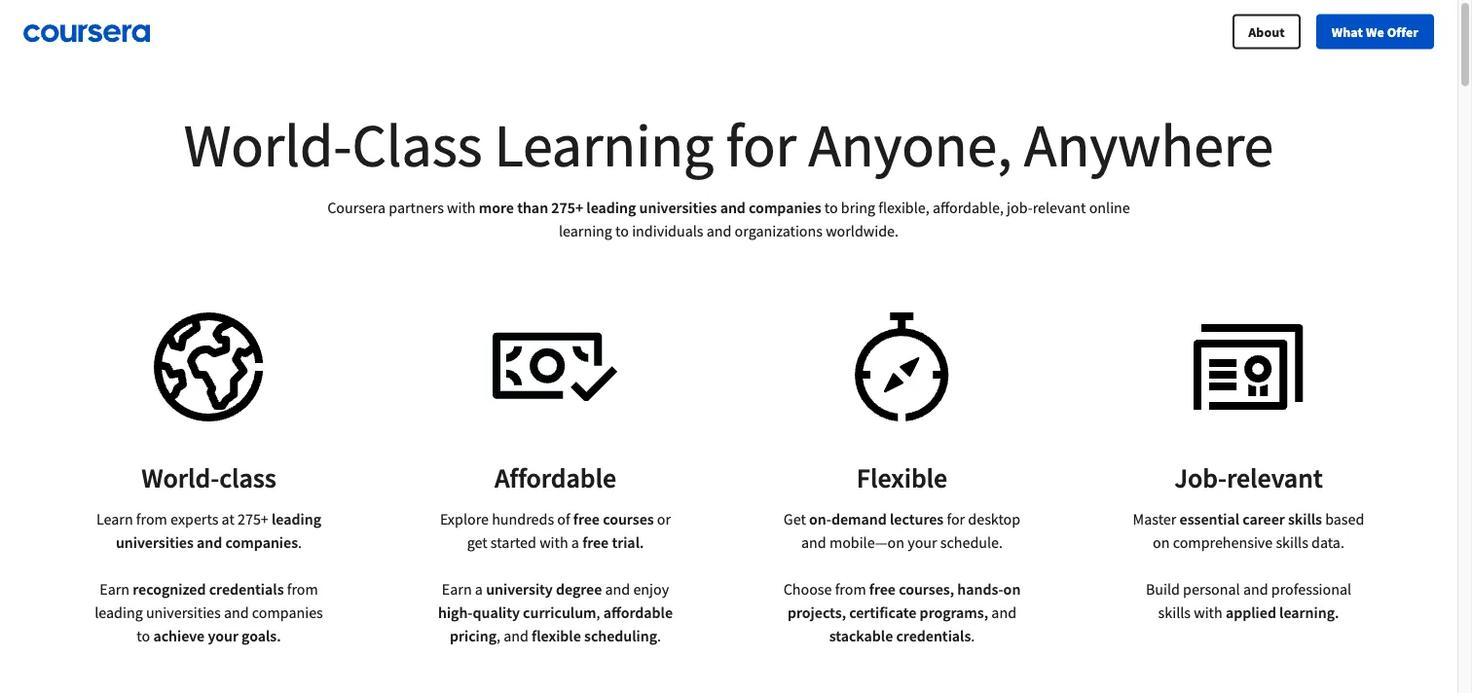 Task type: describe. For each thing, give the bounding box(es) containing it.
for inside for desktop and mobile—on your schedule.
[[947, 509, 965, 529]]

demand
[[832, 509, 887, 529]]

applied learning.
[[1226, 603, 1339, 622]]

a inside earn a university degree and enjoy high-quality curriculum ,
[[475, 579, 483, 599]]

master
[[1133, 509, 1177, 529]]

hundreds
[[492, 509, 554, 529]]

learning
[[494, 107, 714, 183]]

get
[[784, 509, 806, 529]]

than
[[517, 198, 548, 217]]

skills inside the build personal and professional skills with
[[1158, 603, 1191, 622]]

earn for earn a university degree and enjoy high-quality curriculum ,
[[442, 579, 472, 599]]

0 vertical spatial to
[[825, 198, 838, 217]]

world-class learning for anyone, anywhere
[[184, 107, 1274, 183]]

individuals
[[632, 221, 704, 241]]

essential
[[1180, 509, 1240, 529]]

learning
[[559, 221, 612, 241]]

and inside the build personal and professional skills with
[[1243, 579, 1268, 599]]

1 vertical spatial ,
[[497, 626, 501, 646]]

anywhere
[[1024, 107, 1274, 183]]

leading inside leading universities and companies
[[272, 509, 321, 529]]

certificates image
[[1186, 305, 1311, 429]]

degree
[[556, 579, 602, 599]]

and inside "and stackable credentials ."
[[992, 603, 1017, 622]]

explore
[[440, 509, 489, 529]]

0 vertical spatial with
[[447, 198, 476, 217]]

achieve your goals.
[[153, 626, 281, 646]]

world- for class
[[184, 107, 352, 183]]

companies inside leading universities and companies
[[225, 533, 298, 552]]

job-relevant
[[1175, 461, 1323, 495]]

get
[[467, 533, 488, 552]]

and up organizations
[[720, 198, 746, 217]]

earn for earn recognized credentials
[[100, 579, 130, 599]]

programs,
[[920, 603, 988, 622]]

coursera partners with more than 275+ leading universities and companies
[[327, 198, 821, 217]]

explore hundreds of free courses
[[440, 509, 657, 529]]

more
[[479, 198, 514, 217]]

what we offer
[[1332, 23, 1419, 40]]

0 horizontal spatial .
[[298, 533, 302, 552]]

schedule.
[[940, 533, 1003, 552]]

and down "quality"
[[504, 626, 529, 646]]

high-
[[438, 603, 473, 622]]

and stackable credentials .
[[829, 603, 1017, 646]]

applied
[[1226, 603, 1276, 622]]

free for free trial.
[[582, 533, 609, 552]]

coursera
[[327, 198, 386, 217]]

projects,
[[788, 603, 846, 622]]

from leading universities and companies to
[[95, 579, 323, 646]]

at
[[222, 509, 234, 529]]

what we offer button
[[1316, 14, 1434, 49]]

or
[[657, 509, 671, 529]]

data.
[[1312, 533, 1345, 552]]

from inside from leading universities and companies to
[[287, 579, 318, 599]]

free courses, hands-on projects, certificate programs,
[[788, 579, 1021, 622]]

credentials for stackable
[[896, 626, 971, 646]]

1 horizontal spatial relevant
[[1227, 461, 1323, 495]]

flexible
[[532, 626, 581, 646]]

anyone,
[[808, 107, 1012, 183]]

and inside earn a university degree and enjoy high-quality curriculum ,
[[605, 579, 630, 599]]

companies inside from leading universities and companies to
[[252, 603, 323, 622]]

started
[[491, 533, 536, 552]]

and inside the to bring flexible, affordable, job-relevant online learning to individuals and organizations worldwide.
[[707, 221, 732, 241]]

class
[[352, 107, 482, 183]]

scheduling
[[584, 626, 657, 646]]

affordable
[[603, 603, 673, 622]]

universities inside from leading universities and companies to
[[146, 603, 221, 622]]

learning.
[[1280, 603, 1339, 622]]

offer
[[1387, 23, 1419, 40]]

0 vertical spatial universities
[[639, 198, 717, 217]]

affordable,
[[933, 198, 1004, 217]]

what
[[1332, 23, 1363, 40]]

2 horizontal spatial leading
[[586, 198, 636, 217]]

1 vertical spatial your
[[208, 626, 238, 646]]

about link
[[1233, 14, 1301, 49]]

professional
[[1271, 579, 1352, 599]]

earn recognized credentials
[[100, 579, 284, 599]]

trial.
[[612, 533, 644, 552]]

flexible,
[[879, 198, 930, 217]]

mobile—on
[[830, 533, 905, 552]]

curriculum
[[523, 603, 596, 622]]

build personal and professional skills with
[[1146, 579, 1352, 622]]

class
[[219, 461, 276, 495]]

desktop
[[968, 509, 1021, 529]]

recognized
[[133, 579, 206, 599]]

worldwide.
[[826, 221, 899, 241]]

relevant inside the to bring flexible, affordable, job-relevant online learning to individuals and organizations worldwide.
[[1033, 198, 1086, 217]]

goals.
[[242, 626, 281, 646]]

pricing
[[450, 626, 497, 646]]



Task type: vqa. For each thing, say whether or not it's contained in the screenshot.
at
yes



Task type: locate. For each thing, give the bounding box(es) containing it.
1 horizontal spatial .
[[657, 626, 661, 646]]

2 vertical spatial leading
[[95, 603, 143, 622]]

0 vertical spatial for
[[726, 107, 796, 183]]

1 vertical spatial 275+
[[238, 509, 269, 529]]

online
[[1089, 198, 1130, 217]]

companies up the goals.
[[252, 603, 323, 622]]

relevant left online
[[1033, 198, 1086, 217]]

, and flexible scheduling .
[[497, 626, 661, 646]]

on inside free courses, hands-on projects, certificate programs,
[[1004, 579, 1021, 599]]

to bring flexible, affordable, job-relevant online learning to individuals and organizations worldwide.
[[559, 198, 1130, 241]]

free up certificate
[[869, 579, 896, 599]]

and up applied
[[1243, 579, 1268, 599]]

with inside or get started with a
[[540, 533, 568, 552]]

courses,
[[899, 579, 954, 599]]

about button
[[1233, 14, 1301, 49]]

275+ up learning
[[551, 198, 583, 217]]

about
[[1248, 23, 1285, 40]]

. inside "and stackable credentials ."
[[971, 626, 975, 646]]

0 vertical spatial your
[[908, 533, 937, 552]]

certificate
[[849, 603, 917, 622]]

1 horizontal spatial to
[[615, 221, 629, 241]]

1 vertical spatial skills
[[1276, 533, 1309, 552]]

1 earn from the left
[[100, 579, 130, 599]]

free for free courses, hands-on projects, certificate programs,
[[869, 579, 896, 599]]

skills inside based on comprehensive skills data.
[[1276, 533, 1309, 552]]

earn
[[100, 579, 130, 599], [442, 579, 472, 599]]

1 horizontal spatial 275+
[[551, 198, 583, 217]]

money currency image
[[493, 305, 618, 429]]

of
[[557, 509, 570, 529]]

we
[[1366, 23, 1384, 40]]

leading inside from leading universities and companies to
[[95, 603, 143, 622]]

companies up organizations
[[749, 198, 821, 217]]

credentials down programs,
[[896, 626, 971, 646]]

master essential career skills
[[1133, 509, 1322, 529]]

1 vertical spatial credentials
[[896, 626, 971, 646]]

1 horizontal spatial with
[[540, 533, 568, 552]]

with inside the build personal and professional skills with
[[1194, 603, 1223, 622]]

experts
[[170, 509, 218, 529]]

1 vertical spatial leading
[[272, 509, 321, 529]]

0 vertical spatial ,
[[596, 603, 600, 622]]

earn left recognized
[[100, 579, 130, 599]]

and up achieve your goals.
[[224, 603, 249, 622]]

skills for career
[[1288, 509, 1322, 529]]

leading up learning
[[586, 198, 636, 217]]

0 vertical spatial leading
[[586, 198, 636, 217]]

courses
[[603, 509, 654, 529]]

free
[[573, 509, 600, 529], [582, 533, 609, 552], [869, 579, 896, 599]]

learn from experts at 275+
[[96, 509, 272, 529]]

for
[[726, 107, 796, 183], [947, 509, 965, 529]]

1 horizontal spatial ,
[[596, 603, 600, 622]]

your down lectures
[[908, 533, 937, 552]]

1 vertical spatial universities
[[116, 533, 194, 552]]

personal
[[1183, 579, 1240, 599]]

1 horizontal spatial from
[[287, 579, 318, 599]]

0 vertical spatial world-
[[184, 107, 352, 183]]

.
[[298, 533, 302, 552], [657, 626, 661, 646], [971, 626, 975, 646]]

0 horizontal spatial earn
[[100, 579, 130, 599]]

0 vertical spatial relevant
[[1033, 198, 1086, 217]]

1 vertical spatial relevant
[[1227, 461, 1323, 495]]

1 horizontal spatial earn
[[442, 579, 472, 599]]

2 horizontal spatial from
[[835, 579, 866, 599]]

1 vertical spatial with
[[540, 533, 568, 552]]

or get started with a
[[467, 509, 671, 552]]

earn a university degree and enjoy high-quality curriculum ,
[[438, 579, 669, 622]]

your inside for desktop and mobile—on your schedule.
[[908, 533, 937, 552]]

0 horizontal spatial leading
[[95, 603, 143, 622]]

skills up data.
[[1288, 509, 1322, 529]]

and down hands-
[[992, 603, 1017, 622]]

leading down class
[[272, 509, 321, 529]]

skills down build
[[1158, 603, 1191, 622]]

compass image
[[840, 305, 965, 429]]

get on-demand lectures
[[784, 509, 947, 529]]

0 horizontal spatial relevant
[[1033, 198, 1086, 217]]

0 horizontal spatial with
[[447, 198, 476, 217]]

companies
[[749, 198, 821, 217], [225, 533, 298, 552], [252, 603, 323, 622]]

1 horizontal spatial credentials
[[896, 626, 971, 646]]

and
[[720, 198, 746, 217], [707, 221, 732, 241], [197, 533, 222, 552], [801, 533, 826, 552], [605, 579, 630, 599], [1243, 579, 1268, 599], [224, 603, 249, 622], [992, 603, 1017, 622], [504, 626, 529, 646]]

2 horizontal spatial with
[[1194, 603, 1223, 622]]

career
[[1243, 509, 1285, 529]]

leading down recognized
[[95, 603, 143, 622]]

0 horizontal spatial from
[[136, 509, 167, 529]]

a
[[571, 533, 579, 552], [475, 579, 483, 599]]

partners
[[389, 198, 444, 217]]

coursera logo image
[[23, 24, 150, 42]]

credentials up the goals.
[[209, 579, 284, 599]]

0 vertical spatial on
[[1153, 533, 1170, 552]]

enjoy
[[633, 579, 669, 599]]

0 horizontal spatial for
[[726, 107, 796, 183]]

relevant
[[1033, 198, 1086, 217], [1227, 461, 1323, 495]]

1 vertical spatial world-
[[141, 461, 219, 495]]

world-
[[184, 107, 352, 183], [141, 461, 219, 495]]

a inside or get started with a
[[571, 533, 579, 552]]

organizations
[[735, 221, 823, 241]]

with left more
[[447, 198, 476, 217]]

leading
[[586, 198, 636, 217], [272, 509, 321, 529], [95, 603, 143, 622]]

universities up achieve at the bottom left of the page
[[146, 603, 221, 622]]

world- for class
[[141, 461, 219, 495]]

0 horizontal spatial 275+
[[238, 509, 269, 529]]

credentials inside "and stackable credentials ."
[[896, 626, 971, 646]]

0 horizontal spatial ,
[[497, 626, 501, 646]]

1 vertical spatial on
[[1004, 579, 1021, 599]]

skills left data.
[[1276, 533, 1309, 552]]

earn up high-
[[442, 579, 472, 599]]

job-
[[1175, 461, 1227, 495]]

1 horizontal spatial your
[[908, 533, 937, 552]]

with down explore hundreds of free courses
[[540, 533, 568, 552]]

lectures
[[890, 509, 944, 529]]

2 vertical spatial companies
[[252, 603, 323, 622]]

and down the experts
[[197, 533, 222, 552]]

0 horizontal spatial credentials
[[209, 579, 284, 599]]

2 vertical spatial free
[[869, 579, 896, 599]]

bring
[[841, 198, 875, 217]]

2 earn from the left
[[442, 579, 472, 599]]

2 horizontal spatial to
[[825, 198, 838, 217]]

for up organizations
[[726, 107, 796, 183]]

, inside earn a university degree and enjoy high-quality curriculum ,
[[596, 603, 600, 622]]

0 horizontal spatial your
[[208, 626, 238, 646]]

2 vertical spatial skills
[[1158, 603, 1191, 622]]

1 horizontal spatial leading
[[272, 509, 321, 529]]

and inside from leading universities and companies to
[[224, 603, 249, 622]]

world-class
[[141, 461, 276, 495]]

stackable
[[829, 626, 893, 646]]

your left the goals.
[[208, 626, 238, 646]]

to inside from leading universities and companies to
[[137, 626, 150, 646]]

credentials
[[209, 579, 284, 599], [896, 626, 971, 646]]

, down the degree
[[596, 603, 600, 622]]

275+ right at
[[238, 509, 269, 529]]

flexible
[[857, 461, 948, 495]]

to left achieve at the bottom left of the page
[[137, 626, 150, 646]]

universities down learn from experts at 275+
[[116, 533, 194, 552]]

universities inside leading universities and companies
[[116, 533, 194, 552]]

a down explore hundreds of free courses
[[571, 533, 579, 552]]

2 horizontal spatial .
[[971, 626, 975, 646]]

affordable
[[495, 461, 616, 495]]

on-
[[809, 509, 832, 529]]

0 vertical spatial credentials
[[209, 579, 284, 599]]

0 horizontal spatial to
[[137, 626, 150, 646]]

globe image
[[146, 305, 272, 429]]

275+
[[551, 198, 583, 217], [238, 509, 269, 529]]

what we offer link
[[1316, 14, 1434, 49]]

and up affordable at the bottom of the page
[[605, 579, 630, 599]]

quality
[[473, 603, 520, 622]]

on down desktop
[[1004, 579, 1021, 599]]

from for choose
[[835, 579, 866, 599]]

to left bring on the right of page
[[825, 198, 838, 217]]

for desktop and mobile—on your schedule.
[[801, 509, 1021, 552]]

a up "quality"
[[475, 579, 483, 599]]

1 vertical spatial free
[[582, 533, 609, 552]]

learn
[[96, 509, 133, 529]]

2 vertical spatial to
[[137, 626, 150, 646]]

0 vertical spatial 275+
[[551, 198, 583, 217]]

build
[[1146, 579, 1180, 599]]

0 vertical spatial a
[[571, 533, 579, 552]]

credentials for recognized
[[209, 579, 284, 599]]

, down "quality"
[[497, 626, 501, 646]]

for up 'schedule.'
[[947, 509, 965, 529]]

from for learn
[[136, 509, 167, 529]]

and inside leading universities and companies
[[197, 533, 222, 552]]

1 horizontal spatial for
[[947, 509, 965, 529]]

universities
[[639, 198, 717, 217], [116, 533, 194, 552], [146, 603, 221, 622]]

to
[[825, 198, 838, 217], [615, 221, 629, 241], [137, 626, 150, 646]]

1 vertical spatial to
[[615, 221, 629, 241]]

choose from
[[784, 579, 869, 599]]

0 vertical spatial free
[[573, 509, 600, 529]]

with down the "personal"
[[1194, 603, 1223, 622]]

0 vertical spatial skills
[[1288, 509, 1322, 529]]

and down on-
[[801, 533, 826, 552]]

0 vertical spatial companies
[[749, 198, 821, 217]]

on down "master"
[[1153, 533, 1170, 552]]

2 vertical spatial with
[[1194, 603, 1223, 622]]

free trial.
[[582, 533, 644, 552]]

1 horizontal spatial a
[[571, 533, 579, 552]]

with
[[447, 198, 476, 217], [540, 533, 568, 552], [1194, 603, 1223, 622]]

to right learning
[[615, 221, 629, 241]]

free right of
[[573, 509, 600, 529]]

2 vertical spatial universities
[[146, 603, 221, 622]]

leading universities and companies
[[116, 509, 321, 552]]

1 vertical spatial a
[[475, 579, 483, 599]]

based
[[1325, 509, 1365, 529]]

earn inside earn a university degree and enjoy high-quality curriculum ,
[[442, 579, 472, 599]]

hands-
[[957, 579, 1004, 599]]

and inside for desktop and mobile—on your schedule.
[[801, 533, 826, 552]]

1 vertical spatial for
[[947, 509, 965, 529]]

on
[[1153, 533, 1170, 552], [1004, 579, 1021, 599]]

free inside free courses, hands-on projects, certificate programs,
[[869, 579, 896, 599]]

1 vertical spatial companies
[[225, 533, 298, 552]]

0 horizontal spatial a
[[475, 579, 483, 599]]

skills for comprehensive
[[1276, 533, 1309, 552]]

on inside based on comprehensive skills data.
[[1153, 533, 1170, 552]]

achieve
[[153, 626, 205, 646]]

university
[[486, 579, 553, 599]]

1 horizontal spatial on
[[1153, 533, 1170, 552]]

universities up individuals
[[639, 198, 717, 217]]

based on comprehensive skills data.
[[1153, 509, 1365, 552]]

relevant up career
[[1227, 461, 1323, 495]]

0 horizontal spatial on
[[1004, 579, 1021, 599]]

skills
[[1288, 509, 1322, 529], [1276, 533, 1309, 552], [1158, 603, 1191, 622]]

choose
[[784, 579, 832, 599]]

free left trial.
[[582, 533, 609, 552]]

comprehensive
[[1173, 533, 1273, 552]]

companies down at
[[225, 533, 298, 552]]

job-
[[1007, 198, 1033, 217]]

and right individuals
[[707, 221, 732, 241]]



